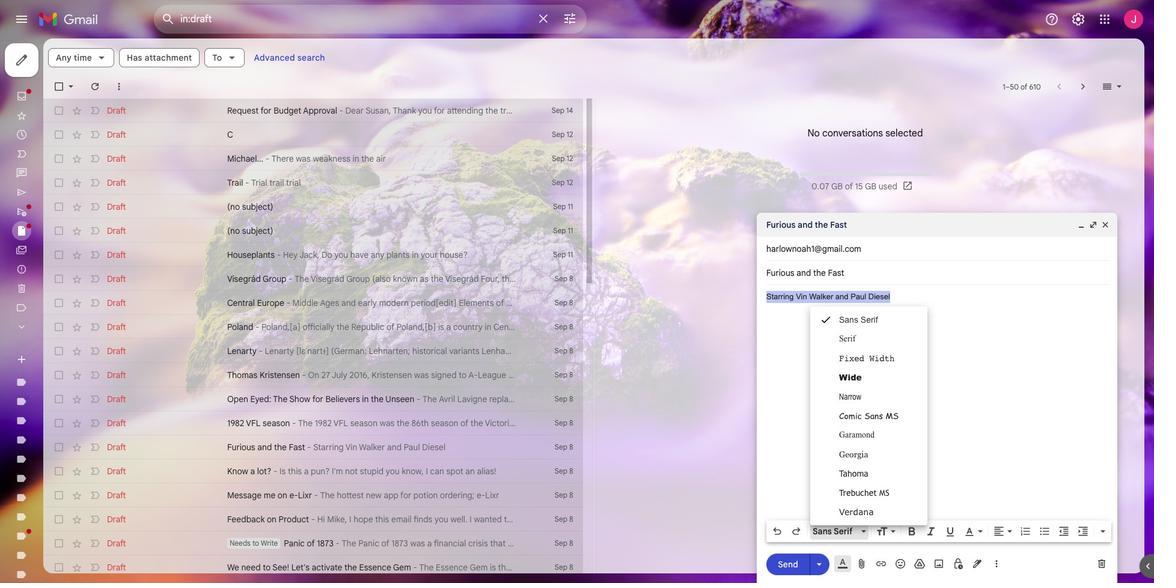 Task type: vqa. For each thing, say whether or not it's contained in the screenshot.


Task type: describe. For each thing, give the bounding box(es) containing it.
there
[[272, 153, 294, 164]]

starring inside row
[[313, 442, 344, 453]]

more options image
[[993, 558, 1001, 570]]

1 horizontal spatial on
[[278, 490, 287, 501]]

trebuchet
[[839, 488, 877, 498]]

sep 8 for poland -
[[555, 322, 573, 331]]

eyed:
[[250, 394, 271, 405]]

13 row from the top
[[43, 387, 583, 411]]

8 for message me on e-lixr - the hottest new app for potion ordering; e-lixr
[[569, 491, 573, 500]]

1 vertical spatial to
[[263, 562, 271, 573]]

more formatting options image
[[1097, 526, 1109, 538]]

search
[[297, 52, 325, 63]]

furious and the fast dialog
[[757, 213, 1118, 583]]

needs
[[230, 539, 251, 548]]

toggle confidential mode image
[[953, 558, 965, 570]]

6 draft from the top
[[107, 226, 126, 236]]

sep 11 for fifth row
[[553, 202, 573, 211]]

is
[[280, 466, 286, 477]]

michael... - there was weakness in the air
[[227, 153, 386, 164]]

2 vertical spatial for
[[401, 490, 411, 501]]

details
[[855, 526, 877, 535]]

2 gb from the left
[[865, 181, 877, 192]]

request for budget approval -
[[227, 105, 345, 116]]

trial
[[251, 177, 267, 188]]

and up know a lot? - is this a pun? i'm not stupid you know, i can spot an alias!
[[387, 442, 402, 453]]

18 row from the top
[[43, 508, 583, 532]]

terms link
[[811, 538, 831, 547]]

know
[[227, 466, 248, 477]]

has
[[127, 52, 142, 63]]

indent more ‪(⌘])‬ image
[[1078, 526, 1090, 538]]

the left unseen
[[371, 394, 384, 405]]

kristensen
[[260, 370, 300, 381]]

we
[[227, 562, 239, 573]]

0 vertical spatial ms
[[886, 410, 899, 422]]

20 row from the top
[[43, 556, 583, 580]]

houseplants - hey jack, do you have any plants in your house?
[[227, 250, 468, 260]]

15
[[855, 181, 863, 192]]

gem
[[393, 562, 411, 573]]

and up lot?
[[258, 442, 272, 453]]

sep 8 for central europe -
[[555, 298, 573, 307]]

0.07 gb of 15 gb used
[[812, 181, 898, 192]]

visegrád
[[227, 274, 261, 284]]

trial
[[286, 177, 301, 188]]

an
[[466, 466, 475, 477]]

3 11 from the top
[[568, 250, 573, 259]]

time
[[74, 52, 92, 63]]

(no for fifth row (no subject) link
[[227, 201, 240, 212]]

0 vertical spatial for
[[261, 105, 272, 116]]

sans serif inside menu
[[839, 315, 878, 325]]

- right unseen
[[417, 394, 421, 405]]

sep 8 for we need to see! let's activate the essence gem -
[[555, 563, 573, 572]]

7 row from the top
[[43, 243, 583, 267]]

know a lot? - is this a pun? i'm not stupid you know, i can spot an alias!
[[227, 466, 497, 477]]

this
[[288, 466, 302, 477]]

message me on e-lixr - the hottest new app for potion ordering; e-lixr
[[227, 490, 500, 501]]

sep 8 for furious and the fast - starring vin walker and paul diesel
[[555, 443, 573, 452]]

advanced search
[[254, 52, 325, 63]]

1 vertical spatial ms
[[880, 488, 890, 498]]

2 draft from the top
[[107, 129, 126, 140]]

draft for request for budget approval -
[[107, 105, 126, 116]]

trail - trial trail trial
[[227, 177, 301, 188]]

(no subject) link for fifth row
[[227, 201, 517, 213]]

3 row from the top
[[43, 147, 583, 171]]

program policies link
[[866, 538, 920, 547]]

the left "air"
[[361, 153, 374, 164]]

more send options image
[[814, 558, 826, 570]]

sep for request for budget approval -
[[552, 106, 565, 115]]

thomas kristensen -
[[227, 370, 308, 381]]

0 horizontal spatial the
[[273, 394, 288, 405]]

settings image
[[1072, 12, 1086, 26]]

1 horizontal spatial you
[[386, 466, 400, 477]]

poland -
[[227, 322, 262, 333]]

Message Body text field
[[767, 291, 1108, 517]]

account
[[823, 514, 849, 523]]

potion
[[414, 490, 438, 501]]

1 vertical spatial serif
[[839, 334, 856, 343]]

17 row from the top
[[43, 483, 583, 508]]

harlownoah1@gmail.com
[[767, 244, 862, 254]]

your
[[421, 250, 438, 260]]

feedback on product -
[[227, 514, 317, 525]]

formatting options toolbar
[[767, 521, 1112, 542]]

8 for know a lot? - is this a pun? i'm not stupid you know, i can spot an alias!
[[569, 467, 573, 476]]

draft for michael... - there was weakness in the air
[[107, 153, 126, 164]]

- right lenarty
[[259, 346, 263, 357]]

- right 'approval'
[[339, 105, 343, 116]]

sep for central europe -
[[555, 298, 568, 307]]

draft for lenarty -
[[107, 346, 126, 357]]

believers
[[326, 394, 360, 405]]

has attachment button
[[119, 48, 200, 67]]

12 row from the top
[[43, 363, 583, 387]]

serif inside option
[[834, 526, 853, 537]]

product
[[279, 514, 309, 525]]

12 sep 8 from the top
[[555, 539, 573, 548]]

numbered list ‪(⌘⇧7)‬ image
[[1020, 526, 1032, 538]]

activity:
[[851, 514, 877, 523]]

1 11 from the top
[[568, 202, 573, 211]]

central europe -
[[227, 298, 293, 308]]

sep for open eyed: the show for believers in the unseen -
[[555, 394, 568, 403]]

9 row from the top
[[43, 291, 583, 315]]

visegrád group -
[[227, 274, 295, 284]]

me
[[264, 490, 276, 501]]

discard draft ‪(⌘⇧d)‬ image
[[1096, 558, 1108, 570]]

furious for furious and the fast
[[767, 219, 796, 230]]

1 50 of 610
[[1003, 82, 1041, 91]]

air
[[376, 153, 386, 164]]

draft for houseplants - hey jack, do you have any plants in your house?
[[107, 250, 126, 260]]

sep for 1982 vfl season -
[[555, 419, 568, 428]]

older image
[[1078, 81, 1090, 93]]

season
[[263, 418, 290, 429]]

advanced
[[254, 52, 295, 63]]

1 · from the left
[[833, 538, 834, 547]]

11 row from the top
[[43, 339, 583, 363]]

1 horizontal spatial sans
[[839, 315, 859, 325]]

indent less ‪(⌘[)‬ image
[[1058, 526, 1070, 538]]

selected
[[886, 127, 923, 140]]

any time button
[[48, 48, 114, 67]]

clear search image
[[532, 7, 556, 31]]

essence
[[359, 562, 391, 573]]

draft for central europe -
[[107, 298, 126, 308]]

sep for lenarty -
[[555, 346, 568, 355]]

1873
[[317, 538, 334, 549]]

do
[[322, 250, 332, 260]]

italic ‪(⌘i)‬ image
[[925, 526, 937, 538]]

0 horizontal spatial in
[[353, 153, 359, 164]]

2 horizontal spatial in
[[412, 250, 419, 260]]

- left hey on the left top
[[277, 250, 281, 260]]

draft for thomas kristensen -
[[107, 370, 126, 381]]

toggle split pane mode image
[[1102, 81, 1114, 93]]

diesel inside row
[[422, 442, 446, 453]]

1 a from the left
[[250, 466, 255, 477]]

sep 12 for michael... - there was weakness in the air
[[552, 154, 573, 163]]

- right group
[[289, 274, 293, 284]]

1 subject) from the top
[[242, 201, 273, 212]]

draft for feedback on product -
[[107, 514, 126, 525]]

walker inside starring vin walker and paul diesel text field
[[810, 292, 834, 301]]

sep 8 for lenarty -
[[555, 346, 573, 355]]

draft for 1982 vfl season -
[[107, 418, 126, 429]]

draft for visegrád group -
[[107, 274, 126, 284]]

not
[[345, 466, 358, 477]]

plants
[[387, 250, 410, 260]]

8 for feedback on product -
[[569, 515, 573, 524]]

Subject field
[[767, 267, 1108, 279]]

paul inside row
[[404, 442, 420, 453]]

underline ‪(⌘u)‬ image
[[945, 526, 957, 538]]

houseplants
[[227, 250, 275, 260]]

4 row from the top
[[43, 171, 583, 195]]

insert photo image
[[933, 558, 945, 570]]

vin inside 'no conversations selected' main content
[[346, 442, 357, 453]]

and inside text field
[[836, 292, 849, 301]]

see!
[[273, 562, 289, 573]]

8 for lenarty -
[[569, 346, 573, 355]]

can
[[430, 466, 444, 477]]

0 horizontal spatial you
[[335, 250, 348, 260]]

hey
[[283, 250, 298, 260]]

- right poland
[[256, 322, 259, 333]]

attach files image
[[856, 558, 868, 570]]

sep 11 for sixth row from the top
[[553, 226, 573, 235]]

sep for we need to see! let's activate the essence gem -
[[555, 563, 568, 572]]

1
[[1003, 82, 1006, 91]]

minimize image
[[1077, 220, 1087, 230]]

2 lixr from the left
[[485, 490, 500, 501]]

14
[[567, 106, 573, 115]]

2 e- from the left
[[477, 490, 486, 501]]

sep 8 for know a lot? - is this a pun? i'm not stupid you know, i can spot an alias!
[[555, 467, 573, 476]]

the inside dialog
[[815, 219, 828, 230]]

12 for trail - trial trail trial
[[567, 178, 573, 187]]

request
[[227, 105, 259, 116]]

19 draft from the top
[[107, 538, 126, 549]]

draft for know a lot? - is this a pun? i'm not stupid you know, i can spot an alias!
[[107, 466, 126, 477]]

5 row from the top
[[43, 195, 583, 219]]

2 subject) from the top
[[242, 226, 273, 236]]

width
[[870, 354, 895, 363]]

verdana
[[839, 507, 874, 517]]

- right gem
[[413, 562, 417, 573]]

1 gb from the left
[[832, 181, 843, 192]]

(no subject) link for sixth row from the top
[[227, 225, 517, 237]]

15 row from the top
[[43, 435, 583, 459]]

8 for poland -
[[569, 322, 573, 331]]



Task type: locate. For each thing, give the bounding box(es) containing it.
fast up harlownoah1@gmail.com on the right top of the page
[[831, 219, 847, 230]]

sep 12 for trail - trial trail trial
[[552, 178, 573, 187]]

weakness
[[313, 153, 351, 164]]

16 draft from the top
[[107, 466, 126, 477]]

starring
[[767, 292, 794, 301], [313, 442, 344, 453]]

sep 11 for 14th row from the bottom
[[553, 250, 573, 259]]

1 horizontal spatial ·
[[862, 538, 864, 547]]

0 horizontal spatial to
[[253, 539, 259, 548]]

a left lot?
[[250, 466, 255, 477]]

poland
[[227, 322, 253, 333]]

1 vertical spatial the
[[320, 490, 335, 501]]

2 vertical spatial sep 12
[[552, 178, 573, 187]]

to
[[212, 52, 222, 63]]

4 sep 8 from the top
[[555, 346, 573, 355]]

sep 14
[[552, 106, 573, 115]]

0 horizontal spatial gb
[[832, 181, 843, 192]]

sep 11
[[553, 202, 573, 211], [553, 226, 573, 235], [553, 250, 573, 259]]

0 horizontal spatial of
[[307, 538, 315, 549]]

(no subject)
[[227, 201, 273, 212], [227, 226, 273, 236]]

vin
[[796, 292, 807, 301], [346, 442, 357, 453]]

garamond
[[839, 431, 875, 440]]

sep for visegrád group -
[[555, 274, 568, 283]]

you left know, at the bottom
[[386, 466, 400, 477]]

(no for (no subject) link corresponding to sixth row from the top
[[227, 226, 240, 236]]

0 vertical spatial the
[[273, 394, 288, 405]]

write
[[261, 539, 278, 548]]

in right weakness
[[353, 153, 359, 164]]

1 horizontal spatial a
[[304, 466, 309, 477]]

7 sep 8 from the top
[[555, 419, 573, 428]]

sans
[[839, 315, 859, 325], [865, 410, 883, 422], [813, 526, 832, 537]]

c link
[[227, 129, 517, 141]]

1 horizontal spatial vin
[[796, 292, 807, 301]]

stupid
[[360, 466, 384, 477]]

of for 50
[[1021, 82, 1028, 91]]

1 vertical spatial you
[[386, 466, 400, 477]]

a right this
[[304, 466, 309, 477]]

(no subject) down trial
[[227, 201, 273, 212]]

on
[[278, 490, 287, 501], [267, 514, 277, 525]]

draft for poland -
[[107, 322, 126, 333]]

1 horizontal spatial lixr
[[485, 490, 500, 501]]

i
[[426, 466, 428, 477]]

7 8 from the top
[[569, 419, 573, 428]]

2 sep 8 from the top
[[555, 298, 573, 307]]

1 vertical spatial 11
[[568, 226, 573, 235]]

(no subject) link
[[227, 201, 517, 213], [227, 225, 517, 237]]

for right show on the left
[[312, 394, 323, 405]]

last
[[807, 514, 821, 523]]

policies
[[896, 538, 920, 547]]

1 sep 11 from the top
[[553, 202, 573, 211]]

navigation
[[0, 38, 144, 583]]

9 draft from the top
[[107, 298, 126, 308]]

(no down trail
[[227, 201, 240, 212]]

sep for thomas kristensen -
[[555, 370, 568, 379]]

2 horizontal spatial for
[[401, 490, 411, 501]]

8 for thomas kristensen -
[[569, 370, 573, 379]]

the up harlownoah1@gmail.com on the right top of the page
[[815, 219, 828, 230]]

- left is
[[274, 466, 277, 477]]

subject) up houseplants
[[242, 226, 273, 236]]

starring inside text field
[[767, 292, 794, 301]]

1 vertical spatial (no subject) link
[[227, 225, 517, 237]]

sep for houseplants - hey jack, do you have any plants in your house?
[[553, 250, 566, 259]]

0 horizontal spatial furious
[[227, 442, 255, 453]]

privacy link
[[836, 538, 860, 547]]

comic sans ms
[[839, 410, 899, 422]]

(no
[[227, 201, 240, 212], [227, 226, 240, 236]]

redo ‪(⌘y)‬ image
[[791, 526, 803, 538]]

50
[[1010, 82, 1019, 91]]

(no up houseplants
[[227, 226, 240, 236]]

diesel inside starring vin walker and paul diesel text field
[[869, 292, 891, 301]]

1 horizontal spatial in
[[362, 394, 369, 405]]

- down 'pun?'
[[314, 490, 318, 501]]

1 vertical spatial (no
[[227, 226, 240, 236]]

draft for furious and the fast - starring vin walker and paul diesel
[[107, 442, 126, 453]]

michael...
[[227, 153, 264, 164]]

14 draft from the top
[[107, 418, 126, 429]]

Search mail text field
[[180, 13, 529, 25]]

to button
[[205, 48, 244, 67]]

10 row from the top
[[43, 315, 583, 339]]

8 for open eyed: the show for believers in the unseen -
[[569, 394, 573, 403]]

0 vertical spatial (no subject)
[[227, 201, 273, 212]]

1 vertical spatial sep 11
[[553, 226, 573, 235]]

1 draft from the top
[[107, 105, 126, 116]]

1 vertical spatial paul
[[404, 442, 420, 453]]

vin down harlownoah1@gmail.com on the right top of the page
[[796, 292, 807, 301]]

0 horizontal spatial e-
[[290, 490, 298, 501]]

sep 8 for visegrád group -
[[555, 274, 573, 283]]

fast for furious and the fast - starring vin walker and paul diesel
[[289, 442, 305, 453]]

2 8 from the top
[[569, 298, 573, 307]]

0 horizontal spatial fast
[[289, 442, 305, 453]]

feedback
[[227, 514, 265, 525]]

0 horizontal spatial walker
[[359, 442, 385, 453]]

13 8 from the top
[[569, 563, 573, 572]]

thomas
[[227, 370, 258, 381]]

support image
[[1045, 12, 1060, 26]]

2 vertical spatial sans
[[813, 526, 832, 537]]

1 sep 8 from the top
[[555, 274, 573, 283]]

3 draft from the top
[[107, 153, 126, 164]]

0 horizontal spatial sans
[[813, 526, 832, 537]]

0 vertical spatial sep 12
[[552, 130, 573, 139]]

1 horizontal spatial for
[[312, 394, 323, 405]]

menu containing wide
[[811, 307, 928, 526]]

0 horizontal spatial a
[[250, 466, 255, 477]]

sans right comic
[[865, 410, 883, 422]]

2 (no subject) link from the top
[[227, 225, 517, 237]]

of inside row
[[307, 538, 315, 549]]

to left see!
[[263, 562, 271, 573]]

- right 1873
[[336, 538, 340, 549]]

sep 8 for message me on e-lixr - the hottest new app for potion ordering; e-lixr
[[555, 491, 573, 500]]

furious up know
[[227, 442, 255, 453]]

trail
[[269, 177, 284, 188]]

10 draft from the top
[[107, 322, 126, 333]]

furious
[[767, 219, 796, 230], [227, 442, 255, 453]]

8 for 1982 vfl season -
[[569, 419, 573, 428]]

1 horizontal spatial furious
[[767, 219, 796, 230]]

2 vertical spatial 12
[[567, 178, 573, 187]]

8 sep 8 from the top
[[555, 443, 573, 452]]

0 vertical spatial 11
[[568, 202, 573, 211]]

1 vertical spatial 12
[[567, 154, 573, 163]]

a
[[250, 466, 255, 477], [304, 466, 309, 477]]

sep for trail - trial trail trial
[[552, 178, 565, 187]]

tahoma
[[839, 468, 869, 479]]

of left "15"
[[845, 181, 853, 192]]

20 draft from the top
[[107, 562, 126, 573]]

9 8 from the top
[[569, 467, 573, 476]]

vin inside text field
[[796, 292, 807, 301]]

8 draft from the top
[[107, 274, 126, 284]]

- right kristensen
[[302, 370, 306, 381]]

16 row from the top
[[43, 459, 583, 483]]

sep for poland -
[[555, 322, 568, 331]]

2 12 from the top
[[567, 154, 573, 163]]

1 lixr from the left
[[298, 490, 312, 501]]

alias!
[[477, 466, 497, 477]]

furious inside dialog
[[767, 219, 796, 230]]

3
[[879, 514, 882, 523]]

budget
[[274, 105, 301, 116]]

and up harlownoah1@gmail.com on the right top of the page
[[798, 219, 813, 230]]

vin up the not
[[346, 442, 357, 453]]

8 row from the top
[[43, 267, 583, 291]]

furious and the fast
[[767, 219, 847, 230]]

1 vertical spatial sep 12
[[552, 154, 573, 163]]

close image
[[1101, 220, 1111, 230]]

need
[[241, 562, 261, 573]]

let's
[[291, 562, 310, 573]]

3 12 from the top
[[567, 178, 573, 187]]

undo ‪(⌘z)‬ image
[[772, 526, 784, 538]]

0 horizontal spatial vin
[[346, 442, 357, 453]]

for left budget
[[261, 105, 272, 116]]

advanced search options image
[[558, 7, 582, 31]]

vfl
[[246, 418, 261, 429]]

- up 'pun?'
[[307, 442, 311, 453]]

12 8 from the top
[[569, 539, 573, 548]]

serif up privacy
[[834, 526, 853, 537]]

2 vertical spatial in
[[362, 394, 369, 405]]

1 8 from the top
[[569, 274, 573, 283]]

of right 50
[[1021, 82, 1028, 91]]

8 for central europe -
[[569, 298, 573, 307]]

1 vertical spatial on
[[267, 514, 277, 525]]

1 horizontal spatial gb
[[865, 181, 877, 192]]

0 vertical spatial you
[[335, 250, 348, 260]]

2 row from the top
[[43, 123, 583, 147]]

2 vertical spatial sep 11
[[553, 250, 573, 259]]

menu
[[811, 307, 928, 526]]

0 vertical spatial sep 11
[[553, 202, 573, 211]]

1 12 from the top
[[567, 130, 573, 139]]

europe
[[257, 298, 284, 308]]

3 sep 12 from the top
[[552, 178, 573, 187]]

sans serif down account on the right bottom of page
[[813, 526, 853, 537]]

2 horizontal spatial of
[[1021, 82, 1028, 91]]

for right app at the left bottom of the page
[[401, 490, 411, 501]]

e- right "ordering;"
[[477, 490, 486, 501]]

8 8 from the top
[[569, 443, 573, 452]]

the up is
[[274, 442, 287, 453]]

(no subject) for sixth row from the top
[[227, 226, 273, 236]]

0 horizontal spatial paul
[[404, 442, 420, 453]]

2 a from the left
[[304, 466, 309, 477]]

sep for feedback on product -
[[555, 515, 568, 524]]

the left hottest
[[320, 490, 335, 501]]

0 vertical spatial sans serif
[[839, 315, 878, 325]]

19 row from the top
[[43, 532, 583, 556]]

0 vertical spatial (no subject) link
[[227, 201, 517, 213]]

hottest
[[337, 490, 364, 501]]

row
[[43, 99, 583, 123], [43, 123, 583, 147], [43, 147, 583, 171], [43, 171, 583, 195], [43, 195, 583, 219], [43, 219, 583, 243], [43, 243, 583, 267], [43, 267, 583, 291], [43, 291, 583, 315], [43, 315, 583, 339], [43, 339, 583, 363], [43, 363, 583, 387], [43, 387, 583, 411], [43, 411, 583, 435], [43, 435, 583, 459], [43, 459, 583, 483], [43, 483, 583, 508], [43, 508, 583, 532], [43, 532, 583, 556], [43, 556, 583, 580]]

0 vertical spatial 12
[[567, 130, 573, 139]]

attachment
[[145, 52, 192, 63]]

(no subject) up houseplants
[[227, 226, 273, 236]]

bulleted list ‪(⌘⇧8)‬ image
[[1039, 526, 1051, 538]]

gb right "15"
[[865, 181, 877, 192]]

ms up 3
[[880, 488, 890, 498]]

11 8 from the top
[[569, 515, 573, 524]]

fast for furious and the fast
[[831, 219, 847, 230]]

2 sep 12 from the top
[[552, 154, 573, 163]]

1 vertical spatial for
[[312, 394, 323, 405]]

needs to write panic of 1873 -
[[230, 538, 342, 549]]

serif up fixed
[[839, 334, 856, 343]]

furious and the fast - starring vin walker and paul diesel
[[227, 442, 446, 453]]

15 draft from the top
[[107, 442, 126, 453]]

sep 8 for open eyed: the show for believers in the unseen -
[[555, 394, 573, 403]]

610
[[1030, 82, 1041, 91]]

minutes
[[884, 514, 910, 523]]

6 8 from the top
[[569, 394, 573, 403]]

fast inside dialog
[[831, 219, 847, 230]]

sep 8 for thomas kristensen -
[[555, 370, 573, 379]]

more image
[[113, 81, 125, 93]]

13 sep 8 from the top
[[555, 563, 573, 572]]

draft for message me on e-lixr - the hottest new app for potion ordering; e-lixr
[[107, 490, 126, 501]]

5 draft from the top
[[107, 201, 126, 212]]

on right me
[[278, 490, 287, 501]]

subject) down trial
[[242, 201, 273, 212]]

0 vertical spatial starring
[[767, 292, 794, 301]]

draft for we need to see! let's activate the essence gem -
[[107, 562, 126, 573]]

0 vertical spatial of
[[1021, 82, 1028, 91]]

1 vertical spatial starring
[[313, 442, 344, 453]]

in
[[353, 153, 359, 164], [412, 250, 419, 260], [362, 394, 369, 405]]

(no subject) for fifth row
[[227, 201, 273, 212]]

insert link ‪(⌘k)‬ image
[[876, 558, 888, 570]]

1 (no subject) from the top
[[227, 201, 273, 212]]

1 vertical spatial vin
[[346, 442, 357, 453]]

search mail image
[[158, 8, 179, 30]]

spot
[[446, 466, 463, 477]]

lenarty -
[[227, 346, 265, 357]]

to inside needs to write panic of 1873 -
[[253, 539, 259, 548]]

6 sep 8 from the top
[[555, 394, 573, 403]]

starring vin walker and paul diesel
[[767, 292, 891, 301]]

sep 8 for feedback on product -
[[555, 515, 573, 524]]

unseen
[[386, 394, 415, 405]]

paul
[[851, 292, 867, 301], [404, 442, 420, 453]]

0 horizontal spatial starring
[[313, 442, 344, 453]]

0 vertical spatial (no
[[227, 201, 240, 212]]

pop out image
[[1089, 220, 1099, 230]]

sep for message me on e-lixr - the hottest new app for potion ordering; e-lixr
[[555, 491, 568, 500]]

refresh image
[[89, 81, 101, 93]]

0 vertical spatial serif
[[861, 315, 878, 325]]

10 8 from the top
[[569, 491, 573, 500]]

walker down harlownoah1@gmail.com on the right top of the page
[[810, 292, 834, 301]]

you right do
[[335, 250, 348, 260]]

None search field
[[154, 5, 587, 34]]

0 vertical spatial fast
[[831, 219, 847, 230]]

- right the season
[[292, 418, 296, 429]]

2 11 from the top
[[568, 226, 573, 235]]

insert signature image
[[972, 558, 984, 570]]

0 horizontal spatial on
[[267, 514, 277, 525]]

9 sep 8 from the top
[[555, 467, 573, 476]]

12 for michael... - there was weakness in the air
[[567, 154, 573, 163]]

any time
[[56, 52, 92, 63]]

4 draft from the top
[[107, 177, 126, 188]]

sans serif inside option
[[813, 526, 853, 537]]

17 draft from the top
[[107, 490, 126, 501]]

ms right comic
[[886, 410, 899, 422]]

sans down "starring vin walker and paul diesel"
[[839, 315, 859, 325]]

1 horizontal spatial diesel
[[869, 292, 891, 301]]

fast
[[831, 219, 847, 230], [289, 442, 305, 453]]

the right activate
[[345, 562, 357, 573]]

1 vertical spatial in
[[412, 250, 419, 260]]

0 vertical spatial sans
[[839, 315, 859, 325]]

sep 12
[[552, 130, 573, 139], [552, 154, 573, 163], [552, 178, 573, 187]]

0 vertical spatial subject)
[[242, 201, 273, 212]]

on left product
[[267, 514, 277, 525]]

0 vertical spatial to
[[253, 539, 259, 548]]

- right product
[[311, 514, 315, 525]]

to left write
[[253, 539, 259, 548]]

main menu image
[[14, 12, 29, 26]]

no conversations selected main content
[[43, 38, 1145, 583]]

2 (no subject) from the top
[[227, 226, 273, 236]]

sep 8 for 1982 vfl season -
[[555, 419, 573, 428]]

None checkbox
[[53, 129, 65, 141], [53, 177, 65, 189], [53, 201, 65, 213], [53, 225, 65, 237], [53, 321, 65, 333], [53, 369, 65, 381], [53, 393, 65, 405], [53, 417, 65, 429], [53, 514, 65, 526], [53, 538, 65, 550], [53, 129, 65, 141], [53, 177, 65, 189], [53, 201, 65, 213], [53, 225, 65, 237], [53, 321, 65, 333], [53, 369, 65, 381], [53, 393, 65, 405], [53, 417, 65, 429], [53, 514, 65, 526], [53, 538, 65, 550]]

furious for furious and the fast - starring vin walker and paul diesel
[[227, 442, 255, 453]]

georgia
[[839, 450, 869, 459]]

11 draft from the top
[[107, 346, 126, 357]]

message
[[227, 490, 262, 501]]

in right believers at bottom
[[362, 394, 369, 405]]

0 vertical spatial walker
[[810, 292, 834, 301]]

sep 8
[[555, 274, 573, 283], [555, 298, 573, 307], [555, 322, 573, 331], [555, 346, 573, 355], [555, 370, 573, 379], [555, 394, 573, 403], [555, 419, 573, 428], [555, 443, 573, 452], [555, 467, 573, 476], [555, 491, 573, 500], [555, 515, 573, 524], [555, 539, 573, 548], [555, 563, 573, 572]]

follow link to manage storage image
[[903, 180, 915, 192]]

1 vertical spatial fast
[[289, 442, 305, 453]]

3 8 from the top
[[569, 322, 573, 331]]

0 vertical spatial furious
[[767, 219, 796, 230]]

18 draft from the top
[[107, 514, 126, 525]]

have
[[350, 250, 369, 260]]

trail
[[227, 177, 243, 188]]

3 sep 11 from the top
[[553, 250, 573, 259]]

any
[[56, 52, 72, 63]]

starring down harlownoah1@gmail.com on the right top of the page
[[767, 292, 794, 301]]

wide
[[839, 372, 862, 383]]

2 vertical spatial serif
[[834, 526, 853, 537]]

fast inside row
[[289, 442, 305, 453]]

lixr down 'alias!'
[[485, 490, 500, 501]]

2 vertical spatial of
[[307, 538, 315, 549]]

1 (no from the top
[[227, 201, 240, 212]]

i'm
[[332, 466, 343, 477]]

8 for visegrád group -
[[569, 274, 573, 283]]

1 row from the top
[[43, 99, 583, 123]]

walker up stupid
[[359, 442, 385, 453]]

sans serif down "starring vin walker and paul diesel"
[[839, 315, 878, 325]]

terms
[[811, 538, 831, 547]]

narrow
[[839, 392, 862, 402]]

1 horizontal spatial e-
[[477, 490, 486, 501]]

you
[[335, 250, 348, 260], [386, 466, 400, 477]]

advanced search button
[[249, 47, 330, 69]]

furious up harlownoah1@gmail.com on the right top of the page
[[767, 219, 796, 230]]

1 vertical spatial (no subject)
[[227, 226, 273, 236]]

1 horizontal spatial starring
[[767, 292, 794, 301]]

show
[[290, 394, 311, 405]]

e- up product
[[290, 490, 298, 501]]

sep for know a lot? - is this a pun? i'm not stupid you know, i can spot an alias!
[[555, 467, 568, 476]]

- right europe
[[287, 298, 290, 308]]

1 e- from the left
[[290, 490, 298, 501]]

2 (no from the top
[[227, 226, 240, 236]]

None checkbox
[[53, 81, 65, 93], [53, 105, 65, 117], [53, 153, 65, 165], [53, 249, 65, 261], [53, 273, 65, 285], [53, 297, 65, 309], [53, 345, 65, 357], [53, 441, 65, 453], [53, 465, 65, 477], [53, 489, 65, 502], [53, 562, 65, 574], [53, 81, 65, 93], [53, 105, 65, 117], [53, 153, 65, 165], [53, 249, 65, 261], [53, 273, 65, 285], [53, 297, 65, 309], [53, 345, 65, 357], [53, 441, 65, 453], [53, 465, 65, 477], [53, 489, 65, 502], [53, 562, 65, 574]]

12 draft from the top
[[107, 370, 126, 381]]

activate
[[312, 562, 342, 573]]

sep for michael... - there was weakness in the air
[[552, 154, 565, 163]]

the right eyed:
[[273, 394, 288, 405]]

insert files using drive image
[[914, 558, 926, 570]]

draft for trail - trial trail trial
[[107, 177, 126, 188]]

jack,
[[299, 250, 320, 260]]

1 horizontal spatial the
[[320, 490, 335, 501]]

sans up terms
[[813, 526, 832, 537]]

of left 1873
[[307, 538, 315, 549]]

1 vertical spatial sans
[[865, 410, 883, 422]]

1 (no subject) link from the top
[[227, 201, 517, 213]]

1 horizontal spatial to
[[263, 562, 271, 573]]

no conversations selected
[[808, 127, 923, 140]]

and down harlownoah1@gmail.com on the right top of the page
[[836, 292, 849, 301]]

3 sep 8 from the top
[[555, 322, 573, 331]]

gb right 0.07
[[832, 181, 843, 192]]

4 8 from the top
[[569, 346, 573, 355]]

of for gb
[[845, 181, 853, 192]]

serif up fixed width
[[861, 315, 878, 325]]

1982
[[227, 418, 244, 429]]

6 row from the top
[[43, 219, 583, 243]]

insert emoji ‪(⌘⇧2)‬ image
[[895, 558, 907, 570]]

1 vertical spatial diesel
[[422, 442, 446, 453]]

· right terms link
[[833, 538, 834, 547]]

5 8 from the top
[[569, 370, 573, 379]]

5 sep 8 from the top
[[555, 370, 573, 379]]

walker inside row
[[359, 442, 385, 453]]

draft for open eyed: the show for believers in the unseen -
[[107, 394, 126, 405]]

2 · from the left
[[862, 538, 864, 547]]

and
[[798, 219, 813, 230], [836, 292, 849, 301], [258, 442, 272, 453], [387, 442, 402, 453]]

starring up 'pun?'
[[313, 442, 344, 453]]

1 sep 12 from the top
[[552, 130, 573, 139]]

gmail image
[[38, 7, 104, 31]]

paul inside text field
[[851, 292, 867, 301]]

fixed width
[[839, 354, 895, 363]]

1 horizontal spatial walker
[[810, 292, 834, 301]]

serif
[[861, 315, 878, 325], [839, 334, 856, 343], [834, 526, 853, 537]]

ordering;
[[440, 490, 475, 501]]

1 vertical spatial subject)
[[242, 226, 273, 236]]

fixed
[[839, 354, 865, 363]]

2 sep 11 from the top
[[553, 226, 573, 235]]

10 sep 8 from the top
[[555, 491, 573, 500]]

sans inside option
[[813, 526, 832, 537]]

lixr down this
[[298, 490, 312, 501]]

1 horizontal spatial paul
[[851, 292, 867, 301]]

0 horizontal spatial ·
[[833, 538, 834, 547]]

0 horizontal spatial for
[[261, 105, 272, 116]]

0 vertical spatial on
[[278, 490, 287, 501]]

new
[[366, 490, 382, 501]]

1 vertical spatial of
[[845, 181, 853, 192]]

14 row from the top
[[43, 411, 583, 435]]

- left there
[[266, 153, 270, 164]]

sans serif option
[[811, 526, 859, 538]]

· down details link
[[862, 538, 864, 547]]

open eyed: the show for believers in the unseen -
[[227, 394, 423, 405]]

7 draft from the top
[[107, 250, 126, 260]]

program
[[866, 538, 894, 547]]

2 vertical spatial 11
[[568, 250, 573, 259]]

1 vertical spatial walker
[[359, 442, 385, 453]]

fast up this
[[289, 442, 305, 453]]

0 horizontal spatial lixr
[[298, 490, 312, 501]]

conversations
[[823, 127, 883, 140]]

1 vertical spatial sans serif
[[813, 526, 853, 537]]

was
[[296, 153, 311, 164]]

0 vertical spatial paul
[[851, 292, 867, 301]]

furious inside 'no conversations selected' main content
[[227, 442, 255, 453]]

8 for we need to see! let's activate the essence gem -
[[569, 563, 573, 572]]

1 vertical spatial furious
[[227, 442, 255, 453]]

ms
[[886, 410, 899, 422], [880, 488, 890, 498]]

sep for furious and the fast - starring vin walker and paul diesel
[[555, 443, 568, 452]]

- right trail
[[245, 177, 249, 188]]

2 horizontal spatial sans
[[865, 410, 883, 422]]

13 draft from the top
[[107, 394, 126, 405]]

no
[[808, 127, 820, 140]]

0 vertical spatial vin
[[796, 292, 807, 301]]

in left your
[[412, 250, 419, 260]]

0 vertical spatial in
[[353, 153, 359, 164]]

bold ‪(⌘b)‬ image
[[906, 526, 918, 538]]

11 sep 8 from the top
[[555, 515, 573, 524]]

8 for furious and the fast - starring vin walker and paul diesel
[[569, 443, 573, 452]]



